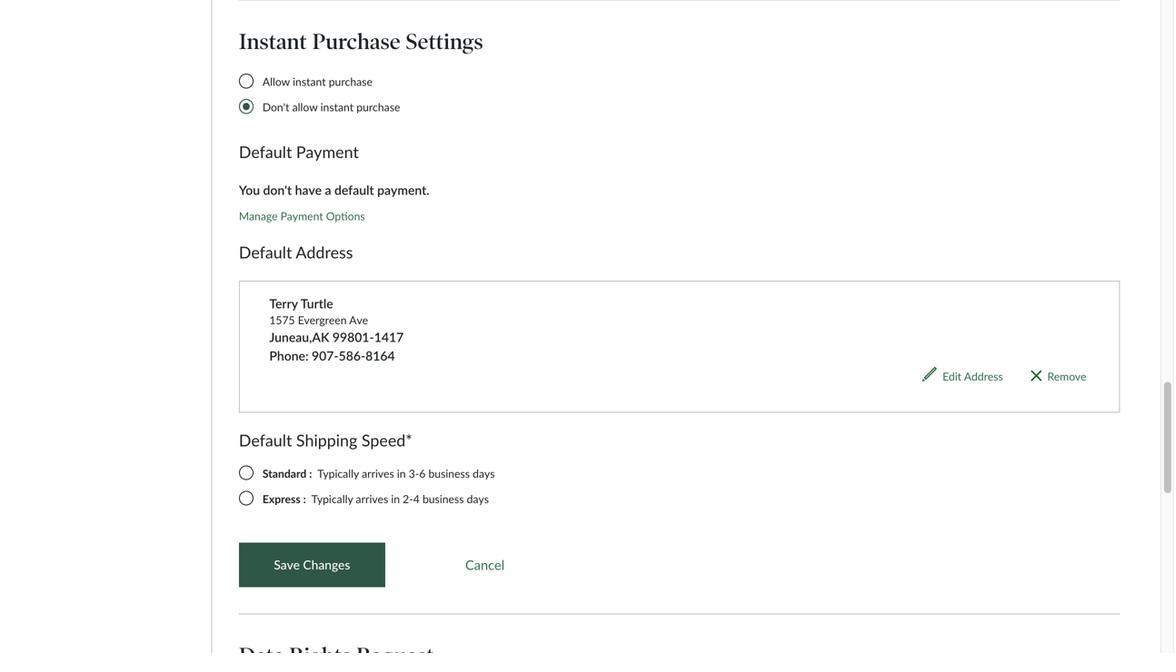 Task type: vqa. For each thing, say whether or not it's contained in the screenshot.
Instant
yes



Task type: describe. For each thing, give the bounding box(es) containing it.
0 vertical spatial instant
[[293, 75, 326, 88]]

a
[[325, 182, 331, 198]]

you
[[239, 182, 260, 198]]

586-
[[339, 348, 366, 364]]

manage
[[239, 210, 278, 223]]

arrives for 3-
[[362, 467, 394, 480]]

option group for default shipping speed*
[[239, 466, 1032, 508]]

options
[[326, 210, 365, 223]]

1417
[[374, 330, 404, 345]]

terry turtle 1575 evergreen ave juneau , ak 99801-1417 phone: 907-586-8164
[[269, 296, 404, 364]]

payment for manage
[[281, 210, 323, 223]]

8164
[[366, 348, 395, 364]]

default for default address
[[239, 243, 292, 262]]

6
[[419, 467, 426, 480]]

3-
[[409, 467, 419, 480]]

evergreen
[[298, 314, 347, 327]]

cancel link
[[412, 543, 558, 588]]

speed*
[[362, 431, 413, 450]]

instant purchase settings element
[[239, 27, 1121, 125]]

2-
[[403, 493, 414, 506]]

typically for standard :
[[318, 467, 359, 480]]

business for 4
[[423, 493, 464, 506]]

in for 2-
[[391, 493, 400, 506]]

default
[[335, 182, 374, 198]]

business for 6
[[429, 467, 470, 480]]

express : typically arrives in 2-4 business days
[[263, 493, 489, 506]]

typically for express :
[[312, 493, 353, 506]]

settings
[[406, 28, 483, 55]]

default payment
[[239, 142, 359, 162]]

99801-
[[333, 330, 374, 345]]

1 vertical spatial instant
[[321, 101, 354, 114]]

,
[[309, 330, 312, 345]]

turtle
[[301, 296, 333, 311]]

remove
[[1048, 370, 1087, 383]]

4
[[414, 493, 420, 506]]

edit address link
[[943, 370, 1004, 383]]

juneau
[[269, 330, 309, 345]]

don't allow instant purchase
[[263, 101, 400, 114]]



Task type: locate. For each thing, give the bounding box(es) containing it.
don't
[[263, 101, 290, 114]]

instant
[[239, 28, 307, 55]]

express :
[[263, 493, 306, 506]]

1 vertical spatial days
[[467, 493, 489, 506]]

payment down have
[[281, 210, 323, 223]]

default up don't
[[239, 142, 292, 162]]

in
[[397, 467, 406, 480], [391, 493, 400, 506]]

907-
[[312, 348, 339, 364]]

1 option group from the top
[[239, 74, 405, 125]]

option group inside instant purchase settings element
[[239, 74, 405, 125]]

days for typically arrives in 3-6 business days
[[473, 467, 495, 480]]

0 vertical spatial purchase
[[329, 75, 373, 88]]

instant
[[293, 75, 326, 88], [321, 101, 354, 114]]

pencil image
[[923, 367, 938, 382]]

None submit
[[239, 543, 385, 588]]

1 vertical spatial arrives
[[356, 493, 388, 506]]

0 vertical spatial address
[[296, 243, 353, 262]]

arrives down standard : typically arrives in 3-6 business days
[[356, 493, 388, 506]]

purchase
[[329, 75, 373, 88], [357, 101, 400, 114]]

0 vertical spatial default
[[239, 142, 292, 162]]

1 vertical spatial address
[[965, 370, 1004, 383]]

instant up allow
[[293, 75, 326, 88]]

2 vertical spatial default
[[239, 431, 292, 450]]

address for default address
[[296, 243, 353, 262]]

default down manage
[[239, 243, 292, 262]]

option group
[[239, 74, 405, 125], [239, 466, 1032, 508]]

shipping
[[296, 431, 358, 450]]

business
[[429, 467, 470, 480], [423, 493, 464, 506]]

in left 2-
[[391, 493, 400, 506]]

edit
[[943, 370, 962, 383]]

0 horizontal spatial address
[[296, 243, 353, 262]]

you don't have a default payment.
[[239, 182, 430, 198]]

terry
[[269, 296, 298, 311]]

address
[[296, 243, 353, 262], [965, 370, 1004, 383]]

payment
[[296, 142, 359, 162], [281, 210, 323, 223]]

0 vertical spatial arrives
[[362, 467, 394, 480]]

in left 3- on the bottom of page
[[397, 467, 406, 480]]

arrives for 2-
[[356, 493, 388, 506]]

standard : typically arrives in 3-6 business days
[[263, 467, 495, 480]]

phone:
[[269, 348, 309, 364]]

arrives up express : typically arrives in 2-4 business days
[[362, 467, 394, 480]]

payment up 'a'
[[296, 142, 359, 162]]

days right 4
[[467, 493, 489, 506]]

instant purchase settings
[[239, 28, 483, 55]]

0 vertical spatial days
[[473, 467, 495, 480]]

1 vertical spatial typically
[[312, 493, 353, 506]]

0 vertical spatial payment
[[296, 142, 359, 162]]

1 vertical spatial purchase
[[357, 101, 400, 114]]

instant down allow instant purchase
[[321, 101, 354, 114]]

0 vertical spatial in
[[397, 467, 406, 480]]

days right 6
[[473, 467, 495, 480]]

default for default payment
[[239, 142, 292, 162]]

0 vertical spatial business
[[429, 467, 470, 480]]

0 vertical spatial typically
[[318, 467, 359, 480]]

address for edit address
[[965, 370, 1004, 383]]

1 vertical spatial in
[[391, 493, 400, 506]]

purchase up don't allow instant purchase
[[329, 75, 373, 88]]

default address
[[239, 243, 353, 262]]

manage payment options
[[239, 210, 365, 223]]

cancel
[[466, 558, 505, 573]]

purchase down allow instant purchase
[[357, 101, 400, 114]]

days for typically arrives in 2-4 business days
[[467, 493, 489, 506]]

default shipping speed*
[[239, 431, 413, 450]]

payment.
[[377, 182, 430, 198]]

1575
[[269, 314, 295, 327]]

2 option group from the top
[[239, 466, 1032, 508]]

2 default from the top
[[239, 243, 292, 262]]

default
[[239, 142, 292, 162], [239, 243, 292, 262], [239, 431, 292, 450]]

ave
[[349, 314, 368, 327]]

1 vertical spatial default
[[239, 243, 292, 262]]

default for default shipping speed*
[[239, 431, 292, 450]]

address down options
[[296, 243, 353, 262]]

arrives
[[362, 467, 394, 480], [356, 493, 388, 506]]

days
[[473, 467, 495, 480], [467, 493, 489, 506]]

allow
[[263, 75, 290, 88]]

0 vertical spatial option group
[[239, 74, 405, 125]]

1 vertical spatial option group
[[239, 466, 1032, 508]]

default up standard :
[[239, 431, 292, 450]]

don't
[[263, 182, 292, 198]]

payment for default
[[296, 142, 359, 162]]

1 horizontal spatial address
[[965, 370, 1004, 383]]

typically right express :
[[312, 493, 353, 506]]

typically down shipping on the left of the page
[[318, 467, 359, 480]]

have
[[295, 182, 322, 198]]

address right edit
[[965, 370, 1004, 383]]

allow instant purchase
[[263, 75, 373, 88]]

in for 3-
[[397, 467, 406, 480]]

3 default from the top
[[239, 431, 292, 450]]

allow
[[292, 101, 318, 114]]

remove link
[[1048, 370, 1087, 383]]

business right 4
[[423, 493, 464, 506]]

1 vertical spatial payment
[[281, 210, 323, 223]]

typically
[[318, 467, 359, 480], [312, 493, 353, 506]]

1 vertical spatial business
[[423, 493, 464, 506]]

edit address
[[943, 370, 1004, 383]]

manage payment options link
[[239, 210, 365, 223]]

option group for instant purchase settings
[[239, 74, 405, 125]]

ak
[[312, 330, 330, 345]]

business right 6
[[429, 467, 470, 480]]

purchase
[[312, 28, 401, 55]]

1 default from the top
[[239, 142, 292, 162]]

standard :
[[263, 467, 312, 480]]

option group containing standard :
[[239, 466, 1032, 508]]

option group containing allow instant purchase
[[239, 74, 405, 125]]



